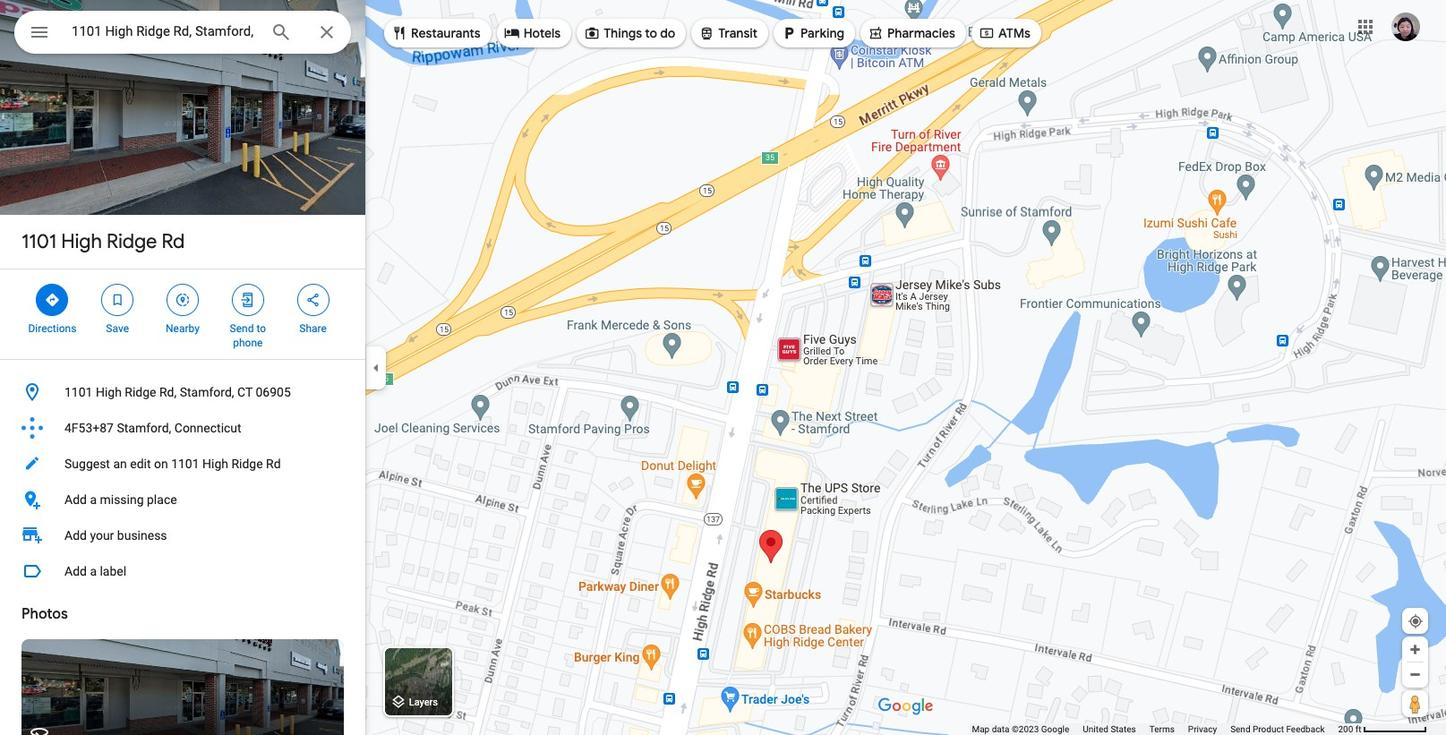 Task type: vqa. For each thing, say whether or not it's contained in the screenshot.


Task type: locate. For each thing, give the bounding box(es) containing it.
your
[[90, 528, 114, 543]]

stamford,
[[180, 385, 234, 399], [117, 421, 171, 435]]

add for add a missing place
[[64, 493, 87, 507]]

footer containing map data ©2023 google
[[972, 724, 1339, 735]]

place
[[147, 493, 177, 507]]

ridge left rd,
[[125, 385, 156, 399]]

terms
[[1150, 725, 1175, 734]]

send
[[230, 322, 254, 335], [1231, 725, 1251, 734]]

1101 high ridge rd main content
[[0, 0, 365, 735]]

1 vertical spatial send
[[1231, 725, 1251, 734]]

add inside add your business link
[[64, 528, 87, 543]]


[[584, 23, 600, 43]]

add down suggest at the bottom left of the page
[[64, 493, 87, 507]]

united states
[[1083, 725, 1136, 734]]

suggest an edit on 1101 high ridge rd button
[[0, 446, 365, 482]]

1 vertical spatial a
[[90, 564, 97, 579]]

restaurants
[[411, 25, 481, 41]]

200 ft button
[[1339, 725, 1428, 734]]

0 horizontal spatial send
[[230, 322, 254, 335]]

1 vertical spatial add
[[64, 528, 87, 543]]

label
[[100, 564, 126, 579]]

add for add your business
[[64, 528, 87, 543]]

None field
[[72, 21, 256, 42]]

1 vertical spatial ridge
[[125, 385, 156, 399]]

0 vertical spatial to
[[645, 25, 657, 41]]

show your location image
[[1408, 614, 1424, 630]]

privacy
[[1188, 725, 1217, 734]]


[[391, 23, 408, 43]]

footer
[[972, 724, 1339, 735]]

0 vertical spatial send
[[230, 322, 254, 335]]

atms
[[999, 25, 1031, 41]]

200
[[1339, 725, 1354, 734]]

1 vertical spatial stamford,
[[117, 421, 171, 435]]

stamford, up connecticut
[[180, 385, 234, 399]]

2 horizontal spatial 1101
[[171, 457, 199, 471]]

a left label
[[90, 564, 97, 579]]

add
[[64, 493, 87, 507], [64, 528, 87, 543], [64, 564, 87, 579]]

united
[[1083, 725, 1109, 734]]

1 vertical spatial to
[[257, 322, 266, 335]]

send left product
[[1231, 725, 1251, 734]]


[[979, 23, 995, 43]]

ridge down connecticut
[[231, 457, 263, 471]]

3 add from the top
[[64, 564, 87, 579]]

stamford, up edit
[[117, 421, 171, 435]]

rd down '06905'
[[266, 457, 281, 471]]

1101 up 4f53+87
[[64, 385, 93, 399]]

connecticut
[[174, 421, 242, 435]]

2 vertical spatial high
[[202, 457, 228, 471]]

1101 up 
[[21, 229, 56, 254]]

to inside send to phone
[[257, 322, 266, 335]]

1101 right on
[[171, 457, 199, 471]]

1 add from the top
[[64, 493, 87, 507]]

google account: michele murakami  
(michele.murakami@adept.ai) image
[[1392, 12, 1421, 41]]

2 add from the top
[[64, 528, 87, 543]]

a
[[90, 493, 97, 507], [90, 564, 97, 579]]

 atms
[[979, 23, 1031, 43]]

add inside add a label button
[[64, 564, 87, 579]]

 restaurants
[[391, 23, 481, 43]]

0 vertical spatial a
[[90, 493, 97, 507]]

to up phone
[[257, 322, 266, 335]]

layers
[[409, 697, 438, 709]]

0 horizontal spatial stamford,
[[117, 421, 171, 435]]

1101 high ridge rd
[[21, 229, 185, 254]]

1 a from the top
[[90, 493, 97, 507]]

high
[[61, 229, 102, 254], [96, 385, 122, 399], [202, 457, 228, 471]]

send to phone
[[230, 322, 266, 349]]

ridge for rd
[[107, 229, 157, 254]]

1 horizontal spatial stamford,
[[180, 385, 234, 399]]

send inside send to phone
[[230, 322, 254, 335]]

to inside  things to do
[[645, 25, 657, 41]]

0 vertical spatial stamford,
[[180, 385, 234, 399]]

share
[[299, 322, 327, 335]]

1 horizontal spatial rd
[[266, 457, 281, 471]]


[[29, 20, 50, 45]]

2 vertical spatial ridge
[[231, 457, 263, 471]]

1 vertical spatial 1101
[[64, 385, 93, 399]]

to left do on the top left of page
[[645, 25, 657, 41]]

map
[[972, 725, 990, 734]]

0 vertical spatial ridge
[[107, 229, 157, 254]]

0 vertical spatial high
[[61, 229, 102, 254]]

pharmacies
[[888, 25, 956, 41]]

states
[[1111, 725, 1136, 734]]

add left label
[[64, 564, 87, 579]]

0 vertical spatial 1101
[[21, 229, 56, 254]]

a left missing
[[90, 493, 97, 507]]

1 horizontal spatial 1101
[[64, 385, 93, 399]]

2 a from the top
[[90, 564, 97, 579]]

0 horizontal spatial rd
[[162, 229, 185, 254]]

0 horizontal spatial to
[[257, 322, 266, 335]]

4f53+87 stamford, connecticut button
[[0, 410, 365, 446]]


[[868, 23, 884, 43]]

hotels
[[524, 25, 561, 41]]

add your business
[[64, 528, 167, 543]]

0 vertical spatial rd
[[162, 229, 185, 254]]

1 horizontal spatial send
[[1231, 725, 1251, 734]]

 things to do
[[584, 23, 676, 43]]

feedback
[[1287, 725, 1325, 734]]

2 vertical spatial add
[[64, 564, 87, 579]]

0 vertical spatial add
[[64, 493, 87, 507]]

send product feedback
[[1231, 725, 1325, 734]]

send product feedback button
[[1231, 724, 1325, 735]]

 button
[[14, 11, 64, 57]]

send up phone
[[230, 322, 254, 335]]

2 vertical spatial 1101
[[171, 457, 199, 471]]

an
[[113, 457, 127, 471]]

add left your
[[64, 528, 87, 543]]

rd inside button
[[266, 457, 281, 471]]

to
[[645, 25, 657, 41], [257, 322, 266, 335]]

ct
[[237, 385, 253, 399]]

rd up the  at the top of the page
[[162, 229, 185, 254]]

1 vertical spatial high
[[96, 385, 122, 399]]

1 horizontal spatial to
[[645, 25, 657, 41]]

1101 for 1101 high ridge rd, stamford, ct 06905
[[64, 385, 93, 399]]

on
[[154, 457, 168, 471]]

1101 High Ridge Rd, Stamford, CT 06905 field
[[14, 11, 351, 54]]

1101 high ridge rd, stamford, ct 06905 button
[[0, 374, 365, 410]]

1101 inside suggest an edit on 1101 high ridge rd button
[[171, 457, 199, 471]]

rd
[[162, 229, 185, 254], [266, 457, 281, 471]]

ridge
[[107, 229, 157, 254], [125, 385, 156, 399], [231, 457, 263, 471]]

 search field
[[14, 11, 351, 57]]

send for send product feedback
[[1231, 725, 1251, 734]]

a for missing
[[90, 493, 97, 507]]

1101 inside 1101 high ridge rd, stamford, ct 06905 button
[[64, 385, 93, 399]]

0 horizontal spatial 1101
[[21, 229, 56, 254]]

06905
[[256, 385, 291, 399]]

 transit
[[699, 23, 758, 43]]

1 vertical spatial rd
[[266, 457, 281, 471]]

actions for 1101 high ridge rd region
[[0, 270, 365, 359]]

send inside button
[[1231, 725, 1251, 734]]

add inside add a missing place button
[[64, 493, 87, 507]]

google
[[1041, 725, 1070, 734]]

missing
[[100, 493, 144, 507]]

ridge up 
[[107, 229, 157, 254]]

nearby
[[166, 322, 200, 335]]

photos
[[21, 606, 68, 623]]

1101
[[21, 229, 56, 254], [64, 385, 93, 399], [171, 457, 199, 471]]



Task type: describe. For each thing, give the bounding box(es) containing it.
zoom out image
[[1409, 668, 1422, 682]]

united states button
[[1083, 724, 1136, 735]]

add a label button
[[0, 554, 365, 589]]

transit
[[719, 25, 758, 41]]

rd,
[[159, 385, 177, 399]]

send for send to phone
[[230, 322, 254, 335]]

add your business link
[[0, 518, 365, 554]]

stamford, inside "button"
[[117, 421, 171, 435]]

4f53+87 stamford, connecticut
[[64, 421, 242, 435]]

high for 1101 high ridge rd, stamford, ct 06905
[[96, 385, 122, 399]]

footer inside google maps element
[[972, 724, 1339, 735]]


[[504, 23, 520, 43]]

200 ft
[[1339, 725, 1362, 734]]

product
[[1253, 725, 1284, 734]]

parking
[[801, 25, 845, 41]]

 hotels
[[504, 23, 561, 43]]

google maps element
[[0, 0, 1447, 735]]


[[305, 290, 321, 310]]

add for add a label
[[64, 564, 87, 579]]

phone
[[233, 337, 263, 349]]


[[699, 23, 715, 43]]

4f53+87
[[64, 421, 114, 435]]

edit
[[130, 457, 151, 471]]


[[240, 290, 256, 310]]

 pharmacies
[[868, 23, 956, 43]]

1101 high ridge rd, stamford, ct 06905
[[64, 385, 291, 399]]

high for 1101 high ridge rd
[[61, 229, 102, 254]]

collapse side panel image
[[366, 358, 386, 378]]

©2023
[[1012, 725, 1039, 734]]

add a missing place button
[[0, 482, 365, 518]]

privacy button
[[1188, 724, 1217, 735]]

things
[[604, 25, 642, 41]]

zoom in image
[[1409, 643, 1422, 657]]

show street view coverage image
[[1403, 691, 1429, 717]]


[[44, 290, 60, 310]]

data
[[992, 725, 1010, 734]]

a for label
[[90, 564, 97, 579]]

stamford, inside button
[[180, 385, 234, 399]]


[[175, 290, 191, 310]]

add a label
[[64, 564, 126, 579]]

ft
[[1356, 725, 1362, 734]]

none field inside 1101 high ridge rd, stamford, ct 06905 field
[[72, 21, 256, 42]]

terms button
[[1150, 724, 1175, 735]]


[[781, 23, 797, 43]]

save
[[106, 322, 129, 335]]

map data ©2023 google
[[972, 725, 1070, 734]]


[[109, 290, 126, 310]]

suggest
[[64, 457, 110, 471]]

1101 for 1101 high ridge rd
[[21, 229, 56, 254]]

add a missing place
[[64, 493, 177, 507]]

ridge for rd,
[[125, 385, 156, 399]]

do
[[660, 25, 676, 41]]

business
[[117, 528, 167, 543]]

 parking
[[781, 23, 845, 43]]

suggest an edit on 1101 high ridge rd
[[64, 457, 281, 471]]

directions
[[28, 322, 76, 335]]



